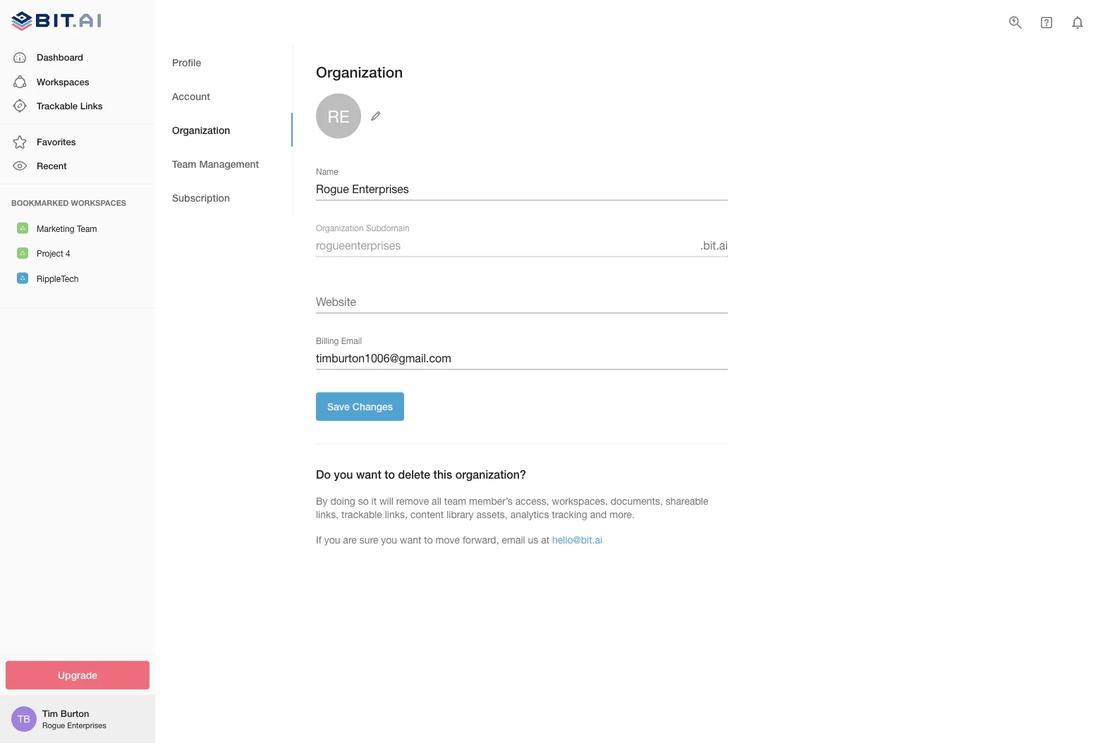 Task type: locate. For each thing, give the bounding box(es) containing it.
links
[[80, 100, 103, 111]]

to left the move
[[424, 534, 433, 546]]

workspaces button
[[0, 70, 155, 94]]

workspaces,
[[552, 495, 608, 507]]

recent
[[37, 160, 67, 171]]

links, down will
[[385, 509, 408, 521]]

by
[[316, 495, 328, 507]]

it
[[372, 495, 377, 507]]

project 4
[[37, 249, 70, 259]]

billing
[[316, 336, 339, 346]]

https:// text field
[[316, 291, 728, 314]]

re
[[328, 106, 350, 126]]

links, down "by" on the left of page
[[316, 509, 339, 521]]

assets,
[[477, 509, 508, 521]]

0 vertical spatial want
[[356, 468, 382, 482]]

2 vertical spatial organization
[[316, 224, 364, 233]]

Acme Company text field
[[316, 178, 728, 201]]

1 horizontal spatial want
[[400, 534, 422, 546]]

team
[[444, 495, 467, 507]]

library
[[447, 509, 474, 521]]

email
[[502, 534, 526, 546]]

organization
[[316, 63, 403, 81], [172, 124, 230, 136], [316, 224, 364, 233]]

recent button
[[0, 154, 155, 178]]

trackable links button
[[0, 94, 155, 118]]

dashboard
[[37, 52, 83, 63]]

team up subscription
[[172, 158, 197, 170]]

project
[[37, 249, 63, 259]]

to left delete
[[385, 468, 395, 482]]

workspaces
[[37, 76, 89, 87]]

re button
[[316, 93, 385, 139]]

organization up re button
[[316, 63, 403, 81]]

links,
[[316, 509, 339, 521], [385, 509, 408, 521]]

team
[[172, 158, 197, 170], [77, 224, 97, 234]]

organization left subdomain
[[316, 224, 364, 233]]

this
[[434, 468, 453, 482]]

trackable links
[[37, 100, 103, 111]]

bookmarked
[[11, 198, 69, 208]]

if
[[316, 534, 322, 546]]

1 horizontal spatial links,
[[385, 509, 408, 521]]

0 vertical spatial to
[[385, 468, 395, 482]]

you right do
[[334, 468, 353, 482]]

2 links, from the left
[[385, 509, 408, 521]]

subdomain
[[366, 224, 410, 233]]

forward,
[[463, 534, 499, 546]]

1 horizontal spatial to
[[424, 534, 433, 546]]

member's
[[469, 495, 513, 507]]

team up project 4 'button'
[[77, 224, 97, 234]]

to
[[385, 468, 395, 482], [424, 534, 433, 546]]

you
[[334, 468, 353, 482], [324, 534, 341, 546], [381, 534, 397, 546]]

profile
[[172, 56, 201, 68]]

all
[[432, 495, 442, 507]]

1 horizontal spatial team
[[172, 158, 197, 170]]

organization down account
[[172, 124, 230, 136]]

0 horizontal spatial links,
[[316, 509, 339, 521]]

analytics
[[511, 509, 550, 521]]

remove
[[397, 495, 429, 507]]

trackable
[[342, 509, 382, 521]]

want
[[356, 468, 382, 482], [400, 534, 422, 546]]

1 links, from the left
[[316, 509, 339, 521]]

trackable
[[37, 100, 78, 111]]

want up it
[[356, 468, 382, 482]]

team inside button
[[77, 224, 97, 234]]

0 vertical spatial team
[[172, 158, 197, 170]]

save
[[327, 401, 350, 413]]

changes
[[353, 401, 393, 413]]

organization?
[[456, 468, 526, 482]]

and
[[591, 509, 607, 521]]

upgrade
[[58, 670, 97, 682]]

0 horizontal spatial team
[[77, 224, 97, 234]]

marketing team
[[37, 224, 97, 234]]

move
[[436, 534, 460, 546]]

more.
[[610, 509, 635, 521]]

1 vertical spatial team
[[77, 224, 97, 234]]

.bit.ai
[[701, 239, 728, 252]]

tracking
[[552, 509, 588, 521]]

rippletech
[[37, 274, 79, 284]]

rogue
[[42, 722, 65, 731]]

management
[[199, 158, 259, 170]]

want down content
[[400, 534, 422, 546]]

tab list
[[155, 45, 293, 215]]

you for if
[[324, 534, 341, 546]]

you right if
[[324, 534, 341, 546]]



Task type: vqa. For each thing, say whether or not it's contained in the screenshot.
📅
no



Task type: describe. For each thing, give the bounding box(es) containing it.
do you want to delete this organization?
[[316, 468, 526, 482]]

team management
[[172, 158, 259, 170]]

will
[[380, 495, 394, 507]]

burton
[[61, 709, 89, 720]]

favorites
[[37, 136, 76, 147]]

favorites button
[[0, 130, 155, 154]]

sure
[[360, 534, 379, 546]]

do
[[316, 468, 331, 482]]

tim burton rogue enterprises
[[42, 709, 106, 731]]

profile link
[[155, 45, 293, 79]]

account
[[172, 90, 210, 102]]

content
[[411, 509, 444, 521]]

1 vertical spatial to
[[424, 534, 433, 546]]

at
[[541, 534, 550, 546]]

1 vertical spatial want
[[400, 534, 422, 546]]

documents,
[[611, 495, 663, 507]]

save changes button
[[316, 393, 405, 421]]

project 4 button
[[0, 241, 155, 266]]

1 vertical spatial organization
[[172, 124, 230, 136]]

name
[[316, 167, 339, 177]]

0 vertical spatial organization
[[316, 63, 403, 81]]

email
[[341, 336, 362, 346]]

hello@bit.ai
[[553, 534, 603, 546]]

enterprises
[[67, 722, 106, 731]]

0 horizontal spatial to
[[385, 468, 395, 482]]

bookmarked workspaces
[[11, 198, 126, 208]]

access,
[[516, 495, 550, 507]]

subscription link
[[155, 181, 293, 215]]

workspaces
[[71, 198, 126, 208]]

billing email
[[316, 336, 362, 346]]

shareable
[[666, 495, 709, 507]]

team management link
[[155, 147, 293, 181]]

organization subdomain
[[316, 224, 410, 233]]

us
[[528, 534, 539, 546]]

account link
[[155, 79, 293, 113]]

are
[[343, 534, 357, 546]]

tim
[[42, 709, 58, 720]]

subscription
[[172, 192, 230, 203]]

you for do
[[334, 468, 353, 482]]

tab list containing profile
[[155, 45, 293, 215]]

hello@bit.ai link
[[553, 534, 603, 546]]

dashboard button
[[0, 46, 155, 70]]

team inside tab list
[[172, 158, 197, 170]]

rippletech button
[[0, 266, 155, 291]]

marketing team button
[[0, 216, 155, 241]]

upgrade button
[[6, 662, 150, 690]]

delete
[[398, 468, 431, 482]]

marketing
[[37, 224, 75, 234]]

so
[[358, 495, 369, 507]]

acme text field
[[316, 235, 695, 257]]

organization link
[[155, 113, 293, 147]]

0 horizontal spatial want
[[356, 468, 382, 482]]

by doing so it will remove all team member's access, workspaces, documents, shareable links, trackable links, content library assets, analytics tracking and more.
[[316, 495, 709, 521]]

tb
[[18, 714, 30, 726]]

if you are sure you want to move forward, email us at hello@bit.ai
[[316, 534, 603, 546]]

you right sure
[[381, 534, 397, 546]]

4
[[66, 249, 70, 259]]

you@example.com text field
[[316, 348, 728, 370]]

save changes
[[327, 401, 393, 413]]

doing
[[331, 495, 356, 507]]



